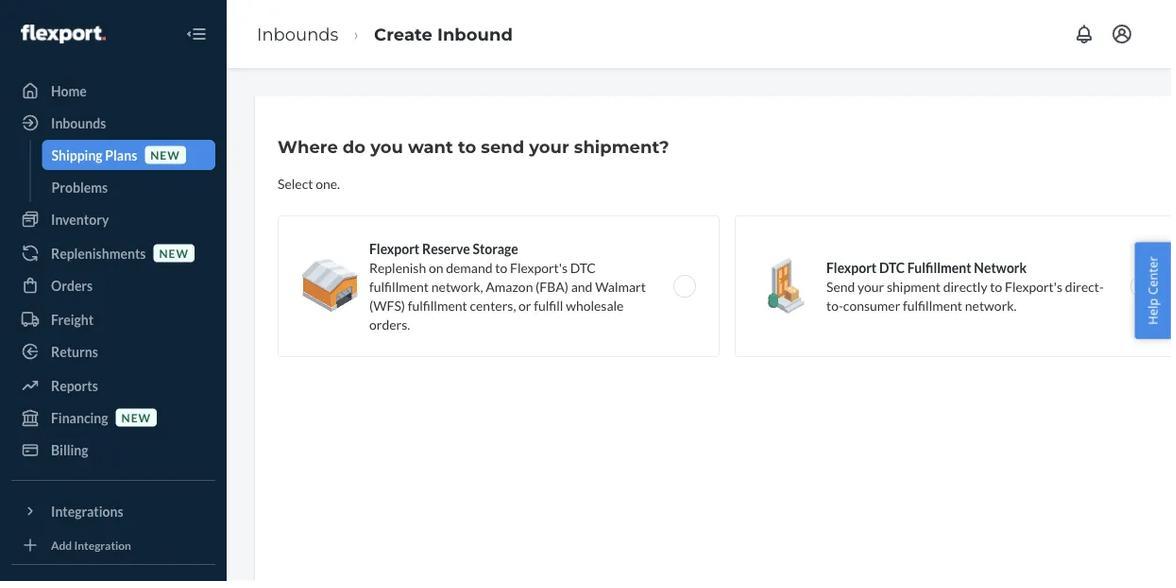 Task type: locate. For each thing, give the bounding box(es) containing it.
0 vertical spatial your
[[529, 136, 569, 157]]

shipment?
[[574, 136, 670, 157]]

1 horizontal spatial flexport
[[827, 259, 877, 275]]

0 horizontal spatial inbounds link
[[11, 108, 215, 138]]

walmart
[[595, 278, 646, 294]]

1 vertical spatial to
[[495, 259, 508, 275]]

add integration link
[[11, 534, 215, 557]]

inbound
[[437, 24, 513, 44]]

flexport's down "network"
[[1005, 278, 1063, 294]]

fulfillment down shipment
[[903, 297, 963, 313]]

network,
[[432, 278, 483, 294]]

flexport logo image
[[21, 25, 106, 43]]

0 vertical spatial flexport
[[369, 240, 420, 257]]

flexport inside flexport dtc fulfillment network send your shipment directly to flexport's direct- to-consumer fulfillment network.
[[827, 259, 877, 275]]

new right plans
[[150, 148, 180, 162]]

to down storage
[[495, 259, 508, 275]]

fulfillment
[[369, 278, 429, 294], [408, 297, 467, 313], [903, 297, 963, 313]]

freight
[[51, 311, 94, 327]]

flexport's inside flexport dtc fulfillment network send your shipment directly to flexport's direct- to-consumer fulfillment network.
[[1005, 278, 1063, 294]]

add integration
[[51, 538, 131, 552]]

your up consumer
[[858, 278, 885, 294]]

dtc up the and
[[571, 259, 596, 275]]

demand
[[446, 259, 493, 275]]

integrations
[[51, 503, 123, 519]]

dtc inside flexport dtc fulfillment network send your shipment directly to flexport's direct- to-consumer fulfillment network.
[[880, 259, 905, 275]]

integrations button
[[11, 496, 215, 526]]

new down reports link
[[121, 410, 151, 424]]

your right send
[[529, 136, 569, 157]]

flexport reserve storage replenish on demand to flexport's dtc fulfillment network, amazon (fba) and walmart (wfs) fulfillment centers, or fulfill wholesale orders.
[[369, 240, 646, 332]]

to
[[458, 136, 476, 157], [495, 259, 508, 275], [990, 278, 1003, 294]]

2 vertical spatial new
[[121, 410, 151, 424]]

flexport up send in the right of the page
[[827, 259, 877, 275]]

0 vertical spatial new
[[150, 148, 180, 162]]

1 vertical spatial inbounds
[[51, 115, 106, 131]]

0 vertical spatial to
[[458, 136, 476, 157]]

consumer
[[844, 297, 901, 313]]

inbounds link
[[257, 24, 339, 44], [11, 108, 215, 138]]

flexport's
[[510, 259, 568, 275], [1005, 278, 1063, 294]]

new
[[150, 148, 180, 162], [159, 246, 189, 260], [121, 410, 151, 424]]

to down "network"
[[990, 278, 1003, 294]]

fulfill
[[534, 297, 564, 313]]

0 horizontal spatial flexport
[[369, 240, 420, 257]]

to left send
[[458, 136, 476, 157]]

flexport inside flexport reserve storage replenish on demand to flexport's dtc fulfillment network, amazon (fba) and walmart (wfs) fulfillment centers, or fulfill wholesale orders.
[[369, 240, 420, 257]]

0 horizontal spatial your
[[529, 136, 569, 157]]

open notifications image
[[1073, 23, 1096, 45]]

0 horizontal spatial flexport's
[[510, 259, 568, 275]]

2 vertical spatial to
[[990, 278, 1003, 294]]

centers,
[[470, 297, 516, 313]]

1 dtc from the left
[[571, 259, 596, 275]]

inbounds
[[257, 24, 339, 44], [51, 115, 106, 131]]

0 vertical spatial inbounds
[[257, 24, 339, 44]]

flexport dtc fulfillment network send your shipment directly to flexport's direct- to-consumer fulfillment network.
[[827, 259, 1104, 313]]

1 horizontal spatial flexport's
[[1005, 278, 1063, 294]]

1 vertical spatial new
[[159, 246, 189, 260]]

create inbound link
[[374, 24, 513, 44]]

home link
[[11, 76, 215, 106]]

dtc
[[571, 259, 596, 275], [880, 259, 905, 275]]

dtc up shipment
[[880, 259, 905, 275]]

new for shipping plans
[[150, 148, 180, 162]]

1 vertical spatial flexport
[[827, 259, 877, 275]]

want
[[408, 136, 453, 157]]

1 vertical spatial flexport's
[[1005, 278, 1063, 294]]

(wfs)
[[369, 297, 405, 313]]

0 horizontal spatial dtc
[[571, 259, 596, 275]]

shipping
[[51, 147, 103, 163]]

flexport up replenish
[[369, 240, 420, 257]]

to inside flexport reserve storage replenish on demand to flexport's dtc fulfillment network, amazon (fba) and walmart (wfs) fulfillment centers, or fulfill wholesale orders.
[[495, 259, 508, 275]]

create
[[374, 24, 433, 44]]

to inside flexport dtc fulfillment network send your shipment directly to flexport's direct- to-consumer fulfillment network.
[[990, 278, 1003, 294]]

new up orders link
[[159, 246, 189, 260]]

flexport
[[369, 240, 420, 257], [827, 259, 877, 275]]

1 horizontal spatial inbounds
[[257, 24, 339, 44]]

freight link
[[11, 304, 215, 334]]

1 vertical spatial your
[[858, 278, 885, 294]]

help center button
[[1135, 242, 1172, 339]]

orders link
[[11, 270, 215, 300]]

flexport's inside flexport reserve storage replenish on demand to flexport's dtc fulfillment network, amazon (fba) and walmart (wfs) fulfillment centers, or fulfill wholesale orders.
[[510, 259, 568, 275]]

0 vertical spatial flexport's
[[510, 259, 568, 275]]

your
[[529, 136, 569, 157], [858, 278, 885, 294]]

1 horizontal spatial your
[[858, 278, 885, 294]]

you
[[371, 136, 403, 157]]

flexport's up the (fba)
[[510, 259, 568, 275]]

inbounds inside breadcrumbs navigation
[[257, 24, 339, 44]]

fulfillment down 'network,'
[[408, 297, 467, 313]]

2 horizontal spatial to
[[990, 278, 1003, 294]]

your inside flexport dtc fulfillment network send your shipment directly to flexport's direct- to-consumer fulfillment network.
[[858, 278, 885, 294]]

0 vertical spatial inbounds link
[[257, 24, 339, 44]]

billing
[[51, 442, 88, 458]]

1 horizontal spatial dtc
[[880, 259, 905, 275]]

help
[[1145, 298, 1162, 325]]

open account menu image
[[1111, 23, 1134, 45]]

1 horizontal spatial to
[[495, 259, 508, 275]]

0 horizontal spatial to
[[458, 136, 476, 157]]

direct-
[[1066, 278, 1104, 294]]

1 horizontal spatial inbounds link
[[257, 24, 339, 44]]

2 dtc from the left
[[880, 259, 905, 275]]

replenishments
[[51, 245, 146, 261]]

help center
[[1145, 256, 1162, 325]]



Task type: describe. For each thing, give the bounding box(es) containing it.
reserve
[[422, 240, 470, 257]]

flexport for flexport reserve storage replenish on demand to flexport's dtc fulfillment network, amazon (fba) and walmart (wfs) fulfillment centers, or fulfill wholesale orders.
[[369, 240, 420, 257]]

returns link
[[11, 336, 215, 367]]

(fba)
[[536, 278, 569, 294]]

center
[[1145, 256, 1162, 295]]

select
[[278, 175, 313, 191]]

flexport for flexport dtc fulfillment network send your shipment directly to flexport's direct- to-consumer fulfillment network.
[[827, 259, 877, 275]]

home
[[51, 83, 87, 99]]

on
[[429, 259, 444, 275]]

new for financing
[[121, 410, 151, 424]]

1 vertical spatial inbounds link
[[11, 108, 215, 138]]

select one.
[[278, 175, 340, 191]]

network
[[974, 259, 1027, 275]]

to-
[[827, 297, 844, 313]]

inbounds link inside breadcrumbs navigation
[[257, 24, 339, 44]]

breadcrumbs navigation
[[242, 7, 528, 62]]

inventory
[[51, 211, 109, 227]]

fulfillment inside flexport dtc fulfillment network send your shipment directly to flexport's direct- to-consumer fulfillment network.
[[903, 297, 963, 313]]

directly
[[944, 278, 988, 294]]

new for replenishments
[[159, 246, 189, 260]]

plans
[[105, 147, 137, 163]]

inventory link
[[11, 204, 215, 234]]

wholesale
[[566, 297, 624, 313]]

problems
[[51, 179, 108, 195]]

orders
[[51, 277, 93, 293]]

create inbound
[[374, 24, 513, 44]]

storage
[[473, 240, 519, 257]]

shipment
[[887, 278, 941, 294]]

amazon
[[486, 278, 533, 294]]

one.
[[316, 175, 340, 191]]

do
[[343, 136, 366, 157]]

add
[[51, 538, 72, 552]]

where
[[278, 136, 338, 157]]

send
[[481, 136, 525, 157]]

billing link
[[11, 435, 215, 465]]

where do you want to send your shipment?
[[278, 136, 670, 157]]

reports
[[51, 377, 98, 394]]

orders.
[[369, 316, 410, 332]]

and
[[571, 278, 593, 294]]

send
[[827, 278, 855, 294]]

replenish
[[369, 259, 426, 275]]

fulfillment
[[908, 259, 972, 275]]

shipping plans
[[51, 147, 137, 163]]

0 horizontal spatial inbounds
[[51, 115, 106, 131]]

integration
[[74, 538, 131, 552]]

dtc inside flexport reserve storage replenish on demand to flexport's dtc fulfillment network, amazon (fba) and walmart (wfs) fulfillment centers, or fulfill wholesale orders.
[[571, 259, 596, 275]]

fulfillment down replenish
[[369, 278, 429, 294]]

or
[[519, 297, 531, 313]]

network.
[[965, 297, 1017, 313]]

financing
[[51, 410, 108, 426]]

returns
[[51, 343, 98, 360]]

problems link
[[42, 172, 215, 202]]

reports link
[[11, 370, 215, 401]]

close navigation image
[[185, 23, 208, 45]]



Task type: vqa. For each thing, say whether or not it's contained in the screenshot.
The "Flexport" corresponding to Flexport DTC Fulfillment Network Send your shipment directly to Flexport's direct- to-consumer fulfillment network.
yes



